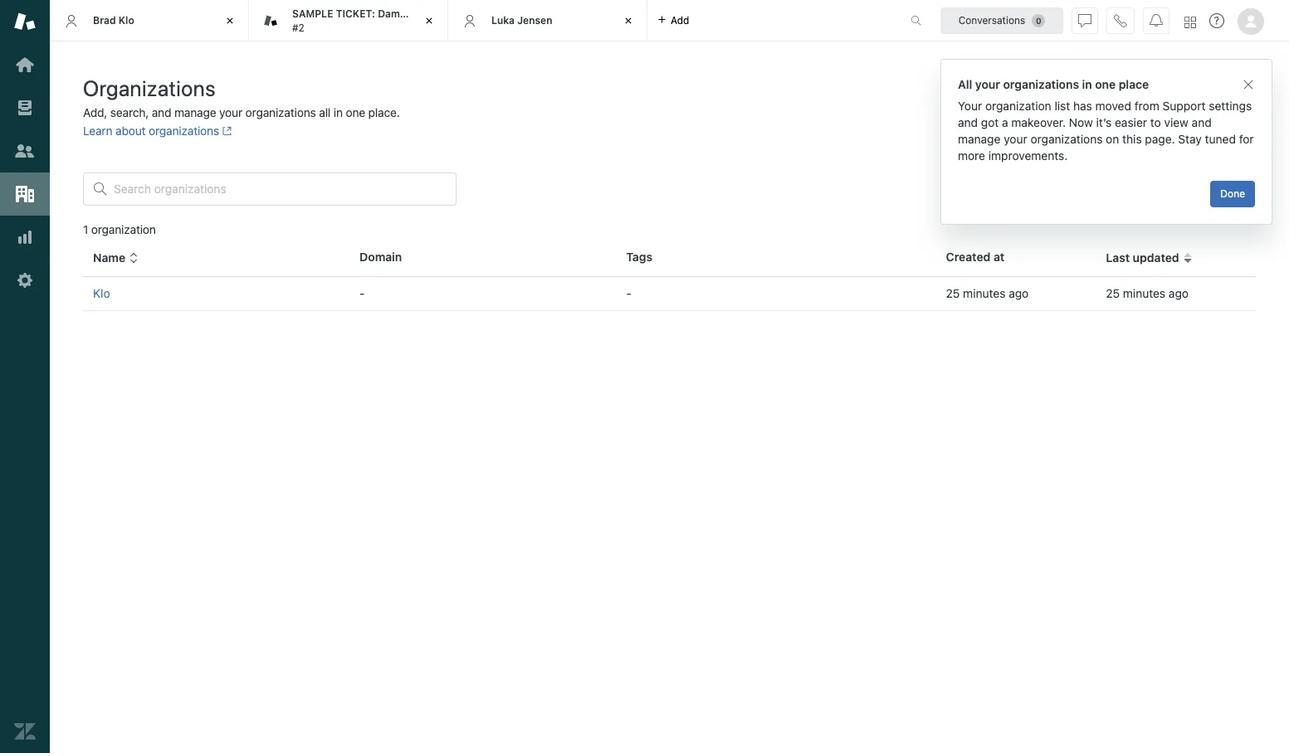 Task type: describe. For each thing, give the bounding box(es) containing it.
all your organizations in one place your organization list has moved from support settings and got a makeover. now it's easier to view and manage your organizations on this page. stay tuned for more improvements.
[[958, 77, 1254, 163]]

your
[[958, 99, 982, 113]]

settings
[[1209, 99, 1252, 113]]

learn about organizations link
[[83, 124, 232, 138]]

last
[[1106, 251, 1130, 265]]

on
[[1106, 132, 1119, 146]]

manage inside the "all your organizations in one place your organization list has moved from support settings and got a makeover. now it's easier to view and manage your organizations on this page. stay tuned for more improvements."
[[958, 132, 1001, 146]]

in inside organizations add, search, and manage your organizations all in one place.
[[334, 105, 343, 120]]

search,
[[110, 105, 149, 120]]

learn
[[83, 124, 112, 138]]

got
[[981, 115, 999, 129]]

place.
[[368, 105, 400, 120]]

done
[[1220, 188, 1245, 200]]

1 ago from the left
[[1009, 286, 1029, 300]]

learn about organizations
[[83, 124, 219, 138]]

bulk import button
[[1033, 78, 1140, 111]]

organization for add organization
[[1185, 87, 1251, 101]]

brad
[[93, 14, 116, 26]]

zendesk support image
[[14, 11, 36, 32]]

add,
[[83, 105, 107, 120]]

organization for 1 organization
[[91, 222, 156, 237]]

1 minutes from the left
[[963, 286, 1006, 300]]

now
[[1069, 115, 1093, 129]]

2 horizontal spatial and
[[1192, 115, 1212, 129]]

updated
[[1133, 251, 1179, 265]]

organization inside the "all your organizations in one place your organization list has moved from support settings and got a makeover. now it's easier to view and manage your organizations on this page. stay tuned for more improvements."
[[985, 99, 1051, 113]]

organizations up list
[[1003, 77, 1079, 91]]

stay
[[1178, 132, 1202, 146]]

1 organization
[[83, 222, 156, 237]]

ticket:
[[336, 8, 375, 20]]

a
[[1002, 115, 1008, 129]]

tuned
[[1205, 132, 1236, 146]]

close image for luka jensen
[[620, 12, 637, 29]]

klo inside brad klo tab
[[119, 14, 134, 26]]

one inside organizations add, search, and manage your organizations all in one place.
[[346, 105, 365, 120]]

1 25 minutes ago from the left
[[946, 286, 1029, 300]]

this
[[1122, 132, 1142, 146]]

all
[[958, 77, 972, 91]]

has
[[1073, 99, 1092, 113]]

view
[[1164, 115, 1189, 129]]

place
[[1119, 77, 1149, 91]]

your inside organizations add, search, and manage your organizations all in one place.
[[219, 105, 242, 120]]

bulk
[[1046, 87, 1069, 101]]

2 25 from the left
[[1106, 286, 1120, 300]]

add
[[1160, 87, 1182, 101]]

for
[[1239, 132, 1254, 146]]

sample ticket: damaged product #2
[[292, 8, 465, 34]]

organizations image
[[14, 183, 36, 205]]

last updated button
[[1106, 251, 1193, 266]]

sample
[[292, 8, 333, 20]]

#2
[[292, 21, 304, 34]]

from
[[1135, 99, 1159, 113]]

name button
[[93, 251, 139, 266]]

(opens in a new tab) image
[[219, 126, 232, 136]]

all
[[319, 105, 331, 120]]

tabs tab list
[[50, 0, 893, 42]]

klo link
[[93, 286, 110, 300]]

one inside the "all your organizations in one place your organization list has moved from support settings and got a makeover. now it's easier to view and manage your organizations on this page. stay tuned for more improvements."
[[1095, 77, 1116, 91]]

and inside organizations add, search, and manage your organizations all in one place.
[[152, 105, 171, 120]]

all your organizations in one place dialog
[[940, 59, 1273, 225]]



Task type: vqa. For each thing, say whether or not it's contained in the screenshot.
Damaged
yes



Task type: locate. For each thing, give the bounding box(es) containing it.
2 horizontal spatial your
[[1004, 132, 1027, 146]]

close image
[[222, 12, 238, 29], [421, 12, 437, 29], [620, 12, 637, 29], [1242, 78, 1255, 91]]

1 horizontal spatial manage
[[958, 132, 1001, 146]]

it's
[[1096, 115, 1112, 129]]

1 horizontal spatial organization
[[985, 99, 1051, 113]]

klo
[[119, 14, 134, 26], [93, 286, 110, 300]]

1 horizontal spatial and
[[958, 115, 978, 129]]

your right all
[[975, 77, 1000, 91]]

one up moved
[[1095, 77, 1116, 91]]

tab containing sample ticket: damaged product
[[249, 0, 465, 42]]

1 25 from the left
[[946, 286, 960, 300]]

admin image
[[14, 270, 36, 291]]

organizations left all
[[245, 105, 316, 120]]

tab
[[249, 0, 465, 42]]

1 horizontal spatial ago
[[1169, 286, 1189, 300]]

luka
[[491, 14, 515, 26]]

ago
[[1009, 286, 1029, 300], [1169, 286, 1189, 300]]

easier
[[1115, 115, 1147, 129]]

2 25 minutes ago from the left
[[1106, 286, 1189, 300]]

1
[[83, 222, 88, 237]]

1 horizontal spatial 25
[[1106, 286, 1120, 300]]

brad klo tab
[[50, 0, 249, 42]]

about
[[115, 124, 146, 138]]

damaged
[[378, 8, 424, 20]]

one left place.
[[346, 105, 365, 120]]

your down a
[[1004, 132, 1027, 146]]

0 vertical spatial in
[[1082, 77, 1092, 91]]

organizations inside organizations add, search, and manage your organizations all in one place.
[[245, 105, 316, 120]]

1 horizontal spatial in
[[1082, 77, 1092, 91]]

your up (opens in a new tab) icon
[[219, 105, 242, 120]]

25 minutes ago
[[946, 286, 1029, 300], [1106, 286, 1189, 300]]

klo right brad
[[119, 14, 134, 26]]

product
[[427, 8, 465, 20]]

0 vertical spatial manage
[[174, 105, 216, 120]]

organizations right about
[[149, 124, 219, 138]]

makeover.
[[1011, 115, 1066, 129]]

and up learn about organizations link
[[152, 105, 171, 120]]

0 horizontal spatial -
[[360, 286, 365, 300]]

manage up learn about organizations link
[[174, 105, 216, 120]]

in inside the "all your organizations in one place your organization list has moved from support settings and got a makeover. now it's easier to view and manage your organizations on this page. stay tuned for more improvements."
[[1082, 77, 1092, 91]]

1 vertical spatial klo
[[93, 286, 110, 300]]

1 vertical spatial in
[[334, 105, 343, 120]]

0 horizontal spatial one
[[346, 105, 365, 120]]

close image inside tab
[[421, 12, 437, 29]]

last updated
[[1106, 251, 1179, 265]]

organizations add, search, and manage your organizations all in one place.
[[83, 76, 400, 120]]

2 minutes from the left
[[1123, 286, 1166, 300]]

in up has at the right of page
[[1082, 77, 1092, 91]]

get started image
[[14, 54, 36, 76]]

1 vertical spatial your
[[219, 105, 242, 120]]

1 horizontal spatial minutes
[[1123, 286, 1166, 300]]

organization
[[1185, 87, 1251, 101], [985, 99, 1051, 113], [91, 222, 156, 237]]

0 horizontal spatial in
[[334, 105, 343, 120]]

import
[[1072, 87, 1107, 101]]

close image inside luka jensen 'tab'
[[620, 12, 637, 29]]

customers image
[[14, 140, 36, 162]]

moved
[[1095, 99, 1131, 113]]

organization up name button
[[91, 222, 156, 237]]

to
[[1150, 115, 1161, 129]]

1 horizontal spatial your
[[975, 77, 1000, 91]]

0 horizontal spatial 25 minutes ago
[[946, 286, 1029, 300]]

0 horizontal spatial manage
[[174, 105, 216, 120]]

luka jensen
[[491, 14, 552, 26]]

list
[[1055, 99, 1070, 113]]

0 vertical spatial one
[[1095, 77, 1116, 91]]

0 horizontal spatial your
[[219, 105, 242, 120]]

klo down name
[[93, 286, 110, 300]]

0 horizontal spatial klo
[[93, 286, 110, 300]]

organizations
[[83, 76, 216, 100]]

conversations button
[[940, 7, 1063, 34]]

reporting image
[[14, 227, 36, 248]]

manage inside organizations add, search, and manage your organizations all in one place.
[[174, 105, 216, 120]]

0 vertical spatial klo
[[119, 14, 134, 26]]

2 vertical spatial your
[[1004, 132, 1027, 146]]

close image inside all your organizations in one place dialog
[[1242, 78, 1255, 91]]

in
[[1082, 77, 1092, 91], [334, 105, 343, 120]]

your
[[975, 77, 1000, 91], [219, 105, 242, 120], [1004, 132, 1027, 146]]

manage up the more
[[958, 132, 1001, 146]]

1 horizontal spatial -
[[626, 286, 631, 300]]

in right all
[[334, 105, 343, 120]]

Search organizations field
[[114, 182, 446, 197]]

bulk import
[[1046, 87, 1107, 101]]

0 vertical spatial your
[[975, 77, 1000, 91]]

one
[[1095, 77, 1116, 91], [346, 105, 365, 120]]

brad klo
[[93, 14, 134, 26]]

-
[[360, 286, 365, 300], [626, 286, 631, 300]]

zendesk products image
[[1185, 16, 1196, 28]]

name
[[93, 251, 125, 265]]

and
[[152, 105, 171, 120], [958, 115, 978, 129], [1192, 115, 1212, 129]]

1 horizontal spatial klo
[[119, 14, 134, 26]]

done button
[[1211, 181, 1255, 208]]

close image inside brad klo tab
[[222, 12, 238, 29]]

organization up a
[[985, 99, 1051, 113]]

0 horizontal spatial ago
[[1009, 286, 1029, 300]]

0 horizontal spatial minutes
[[963, 286, 1006, 300]]

page.
[[1145, 132, 1175, 146]]

luka jensen tab
[[448, 0, 647, 42]]

views image
[[14, 97, 36, 119]]

organizations
[[1003, 77, 1079, 91], [245, 105, 316, 120], [149, 124, 219, 138], [1031, 132, 1103, 146]]

1 vertical spatial one
[[346, 105, 365, 120]]

2 horizontal spatial organization
[[1185, 87, 1251, 101]]

support
[[1163, 99, 1206, 113]]

manage
[[174, 105, 216, 120], [958, 132, 1001, 146]]

1 horizontal spatial 25 minutes ago
[[1106, 286, 1189, 300]]

organization inside add organization button
[[1185, 87, 1251, 101]]

jensen
[[517, 14, 552, 26]]

0 horizontal spatial and
[[152, 105, 171, 120]]

main element
[[0, 0, 50, 754]]

25
[[946, 286, 960, 300], [1106, 286, 1120, 300]]

1 - from the left
[[360, 286, 365, 300]]

organizations down now
[[1031, 132, 1103, 146]]

more
[[958, 149, 985, 163]]

and down your
[[958, 115, 978, 129]]

add organization button
[[1147, 78, 1264, 111]]

add organization
[[1160, 87, 1251, 101]]

minutes
[[963, 286, 1006, 300], [1123, 286, 1166, 300]]

1 vertical spatial manage
[[958, 132, 1001, 146]]

close image for your organization list has moved from support settings and got a makeover. now it's easier to view and manage your organizations on this page. stay tuned for more improvements.
[[1242, 78, 1255, 91]]

0 horizontal spatial organization
[[91, 222, 156, 237]]

zendesk image
[[14, 721, 36, 743]]

organization up tuned
[[1185, 87, 1251, 101]]

1 horizontal spatial one
[[1095, 77, 1116, 91]]

2 - from the left
[[626, 286, 631, 300]]

and up stay
[[1192, 115, 1212, 129]]

close image for brad klo
[[222, 12, 238, 29]]

conversations
[[958, 14, 1025, 26]]

0 horizontal spatial 25
[[946, 286, 960, 300]]

get help image
[[1209, 13, 1224, 28]]

2 ago from the left
[[1169, 286, 1189, 300]]

improvements.
[[988, 149, 1068, 163]]



